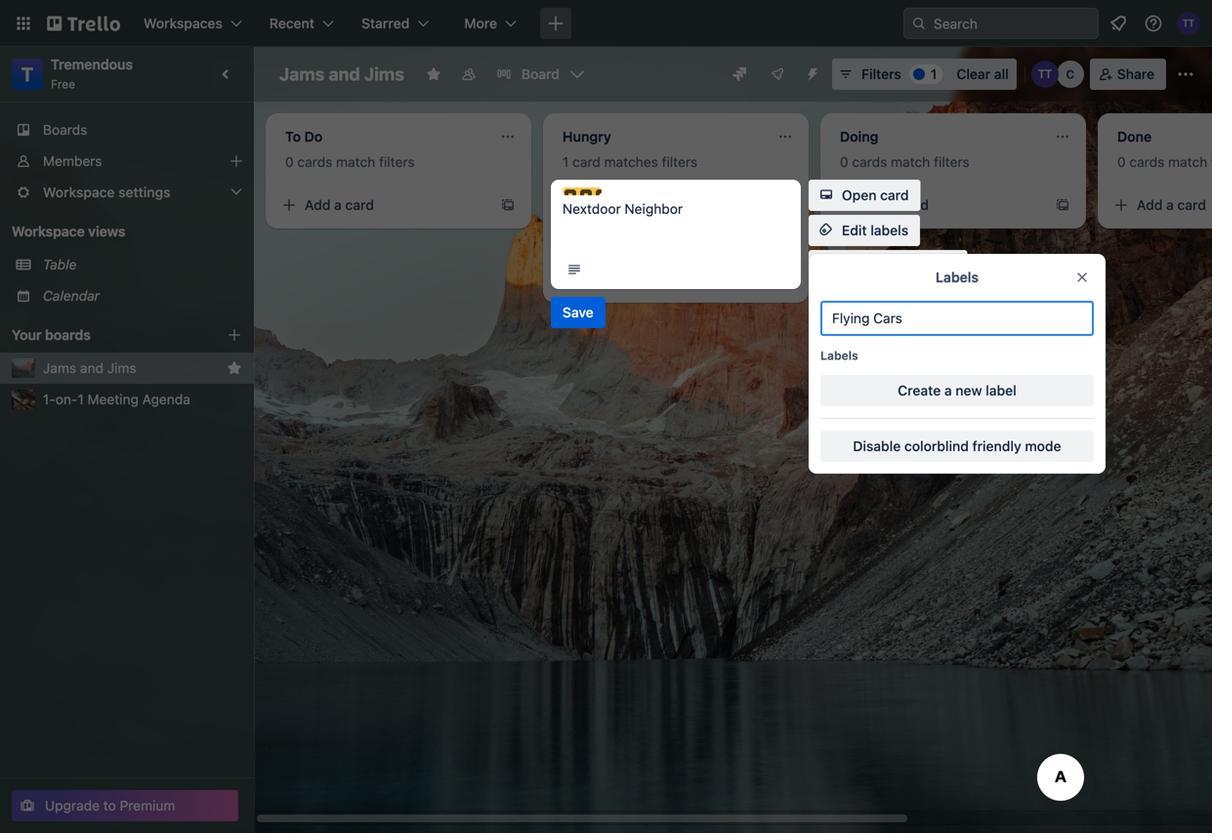 Task type: describe. For each thing, give the bounding box(es) containing it.
move button
[[809, 356, 888, 387]]

free
[[51, 77, 75, 91]]

0 notifications image
[[1107, 12, 1130, 35]]

card for add a card button associated with create from template… image
[[345, 197, 374, 213]]

tremendous
[[51, 56, 133, 72]]

t
[[21, 63, 33, 85]]

3 cards from the left
[[1129, 154, 1164, 170]]

card for middle add a card button
[[623, 271, 651, 287]]

share
[[1117, 66, 1154, 82]]

disable colorblind friendly mode button
[[820, 431, 1094, 462]]

cover
[[895, 293, 931, 309]]

neighbor
[[625, 201, 683, 217]]

c button
[[1057, 61, 1084, 88]]

board
[[521, 66, 560, 82]]

1 vertical spatial and
[[80, 360, 104, 376]]

primary element
[[0, 0, 1212, 47]]

filters for add a card button associated with create from template… image
[[379, 154, 415, 170]]

add a card for middle add a card button
[[582, 271, 651, 287]]

upgrade to premium link
[[12, 790, 238, 821]]

board button
[[488, 59, 593, 90]]

your boards
[[12, 327, 91, 343]]

open
[[842, 187, 877, 203]]

disable
[[853, 438, 901, 454]]

your boards with 2 items element
[[12, 323, 197, 347]]

1 for 1 card matches filters
[[563, 154, 569, 170]]

change cover
[[842, 293, 931, 309]]

label
[[986, 382, 1016, 398]]

edit for edit dates
[[842, 328, 867, 344]]

clear all button
[[949, 59, 1016, 90]]

friendly
[[972, 438, 1021, 454]]

show menu image
[[1176, 64, 1195, 84]]

matches
[[604, 154, 658, 170]]

add a card button for create from template… image
[[273, 189, 488, 221]]

views
[[88, 223, 125, 239]]

c
[[1066, 67, 1075, 81]]

0 for create from template… icon in the right top of the page add a card button
[[840, 154, 848, 170]]

workspace visible image
[[461, 66, 476, 82]]

tremendous free
[[51, 56, 133, 91]]

nextdoor neighbor link
[[563, 199, 789, 219]]

create a new label button
[[820, 375, 1094, 406]]

nextdoor
[[563, 201, 621, 217]]

nextdoor neighbor
[[563, 201, 683, 217]]

add for middle add a card button
[[582, 271, 608, 287]]

boards link
[[0, 114, 254, 146]]

create
[[898, 382, 941, 398]]

clear
[[957, 66, 990, 82]]

disable colorblind friendly mode
[[853, 438, 1061, 454]]

table
[[43, 256, 77, 272]]

create from template… image
[[1055, 197, 1070, 213]]

cards for create from template… icon in the right top of the page add a card button
[[852, 154, 887, 170]]

add for add a card button associated with create from template… image
[[305, 197, 330, 213]]

dates
[[870, 328, 906, 344]]

jams and jims inside "board name" 'text field'
[[279, 63, 404, 84]]

back to home image
[[47, 8, 120, 39]]

1 horizontal spatial labels
[[936, 269, 979, 285]]

edit dates
[[842, 328, 906, 344]]

Board name text field
[[270, 59, 414, 90]]

0 cards match filters for add a card button associated with create from template… image
[[285, 154, 415, 170]]

1 horizontal spatial add a card button
[[551, 264, 766, 295]]

change members button
[[809, 250, 967, 281]]

search image
[[911, 16, 927, 31]]

labels
[[870, 222, 908, 238]]

1 card matches filters
[[563, 154, 697, 170]]

your
[[12, 327, 42, 343]]

add a card for create from template… icon in the right top of the page add a card button
[[859, 197, 929, 213]]

cards for add a card button associated with create from template… image
[[297, 154, 332, 170]]

match for add a card button associated with create from template… image
[[336, 154, 375, 170]]

agenda
[[142, 391, 190, 407]]

all
[[994, 66, 1009, 82]]

terry turtle (terryturtle) image
[[1177, 12, 1200, 35]]

on-
[[55, 391, 78, 407]]

open card link
[[809, 180, 921, 211]]

mode
[[1025, 438, 1061, 454]]

match for create from template… icon in the right top of the page add a card button
[[891, 154, 930, 170]]

2 filters from the left
[[662, 154, 697, 170]]

to
[[103, 797, 116, 814]]

add for create from template… icon in the right top of the page add a card button
[[859, 197, 885, 213]]

boards
[[45, 327, 91, 343]]

3 0 from the left
[[1117, 154, 1126, 170]]

a for create from template… icon in the right top of the page add a card button
[[889, 197, 896, 213]]

upgrade
[[45, 797, 100, 814]]

open card
[[842, 187, 909, 203]]



Task type: vqa. For each thing, say whether or not it's contained in the screenshot.
topmost terry turtle (terryturtle) Image
yes



Task type: locate. For each thing, give the bounding box(es) containing it.
0 horizontal spatial labels
[[820, 349, 858, 362]]

0 horizontal spatial 0 cards match filters
[[285, 154, 415, 170]]

close popover image
[[1074, 270, 1090, 285]]

meeting
[[87, 391, 139, 407]]

clear all
[[957, 66, 1009, 82]]

add board image
[[227, 327, 242, 343]]

0 vertical spatial jams
[[279, 63, 325, 84]]

edit inside button
[[842, 328, 867, 344]]

2 0 cards match filters from the left
[[840, 154, 969, 170]]

1 right 1-
[[78, 391, 84, 407]]

color: yellow, title: none image
[[563, 188, 602, 195], [563, 188, 602, 195]]

0 cards match filters for create from template… icon in the right top of the page add a card button
[[840, 154, 969, 170]]

0 horizontal spatial add a card
[[305, 197, 374, 213]]

cards up open card
[[852, 154, 887, 170]]

2 horizontal spatial filters
[[934, 154, 969, 170]]

1 edit from the top
[[842, 222, 867, 238]]

0 horizontal spatial jams
[[43, 360, 76, 376]]

0 cards match filters up open card
[[840, 154, 969, 170]]

share button
[[1090, 59, 1166, 90]]

calendar link
[[43, 286, 242, 306]]

1 cards from the left
[[297, 154, 332, 170]]

2 horizontal spatial 0
[[1117, 154, 1126, 170]]

cards down "board name" 'text field'
[[297, 154, 332, 170]]

jims left star or unstar board icon
[[364, 63, 404, 84]]

2 horizontal spatial match
[[1168, 154, 1207, 170]]

match
[[336, 154, 375, 170], [891, 154, 930, 170], [1168, 154, 1207, 170]]

jims
[[364, 63, 404, 84], [107, 360, 136, 376]]

0 horizontal spatial jams and jims
[[43, 360, 136, 376]]

change for change members
[[842, 257, 891, 273]]

1 horizontal spatial add a card
[[582, 271, 651, 287]]

and
[[329, 63, 360, 84], [80, 360, 104, 376]]

and inside "board name" 'text field'
[[329, 63, 360, 84]]

2 cards from the left
[[852, 154, 887, 170]]

copy button
[[809, 391, 887, 422]]

cards
[[297, 154, 332, 170], [852, 154, 887, 170], [1129, 154, 1164, 170]]

workspace
[[12, 223, 85, 239]]

1 horizontal spatial jims
[[364, 63, 404, 84]]

and left star or unstar board icon
[[329, 63, 360, 84]]

jams and jims link
[[43, 358, 219, 378]]

jams and jims left star or unstar board icon
[[279, 63, 404, 84]]

0 horizontal spatial add
[[305, 197, 330, 213]]

and down your boards with 2 items element
[[80, 360, 104, 376]]

edit left dates
[[842, 328, 867, 344]]

chestercheeetah (chestercheeetah) image
[[1057, 61, 1084, 88]]

1 up nextdoor
[[563, 154, 569, 170]]

tremendous link
[[51, 56, 133, 72]]

2 horizontal spatial add a card button
[[828, 189, 1043, 221]]

match down "board name" 'text field'
[[336, 154, 375, 170]]

0 horizontal spatial 0
[[285, 154, 294, 170]]

table link
[[43, 255, 242, 274]]

members
[[895, 257, 956, 273]]

0 for add a card button associated with create from template… image
[[285, 154, 294, 170]]

2 edit from the top
[[842, 328, 867, 344]]

add a card button for create from template… icon in the right top of the page
[[828, 189, 1043, 221]]

members link
[[0, 146, 254, 177]]

star or unstar board image
[[426, 66, 441, 82]]

1 match from the left
[[336, 154, 375, 170]]

match up open card
[[891, 154, 930, 170]]

2 match from the left
[[891, 154, 930, 170]]

0 vertical spatial jams and jims
[[279, 63, 404, 84]]

change
[[842, 257, 891, 273], [842, 293, 891, 309]]

1 horizontal spatial filters
[[662, 154, 697, 170]]

copy
[[842, 398, 875, 414]]

upgrade to premium
[[45, 797, 175, 814]]

add a card
[[305, 197, 374, 213], [859, 197, 929, 213], [582, 271, 651, 287]]

1 vertical spatial jams
[[43, 360, 76, 376]]

0 vertical spatial jims
[[364, 63, 404, 84]]

1 vertical spatial jams and jims
[[43, 360, 136, 376]]

Search field
[[927, 9, 1098, 38]]

1 change from the top
[[842, 257, 891, 273]]

0 vertical spatial and
[[329, 63, 360, 84]]

jims up 1-on-1 meeting agenda
[[107, 360, 136, 376]]

2 vertical spatial 1
[[78, 391, 84, 407]]

1 horizontal spatial jams and jims
[[279, 63, 404, 84]]

0 vertical spatial edit
[[842, 222, 867, 238]]

0 horizontal spatial match
[[336, 154, 375, 170]]

archive button
[[809, 426, 902, 457]]

power ups image
[[770, 66, 785, 82]]

change down edit labels button
[[842, 257, 891, 273]]

save
[[563, 304, 594, 320]]

2 0 from the left
[[840, 154, 848, 170]]

terry turtle (terryturtle) image
[[1031, 61, 1058, 88]]

match left f
[[1168, 154, 1207, 170]]

edit inside button
[[842, 222, 867, 238]]

edit for edit labels
[[842, 222, 867, 238]]

1-on-1 meeting agenda link
[[43, 390, 242, 409]]

1 0 cards match filters from the left
[[285, 154, 415, 170]]

jams and jims
[[279, 63, 404, 84], [43, 360, 136, 376]]

a for add a card button associated with create from template… image
[[334, 197, 342, 213]]

1 for 1
[[931, 66, 937, 82]]

filters for create from template… icon in the right top of the page add a card button
[[934, 154, 969, 170]]

cards left f
[[1129, 154, 1164, 170]]

colorblind
[[904, 438, 969, 454]]

add
[[305, 197, 330, 213], [859, 197, 885, 213], [582, 271, 608, 287]]

edit dates button
[[809, 320, 918, 352]]

1 left clear
[[931, 66, 937, 82]]

2 change from the top
[[842, 293, 891, 309]]

create from template… image
[[500, 197, 516, 213]]

card for create from template… icon in the right top of the page add a card button
[[900, 197, 929, 213]]

card
[[572, 154, 600, 170], [880, 187, 909, 203], [345, 197, 374, 213], [900, 197, 929, 213], [623, 271, 651, 287]]

1
[[931, 66, 937, 82], [563, 154, 569, 170], [78, 391, 84, 407]]

2 horizontal spatial add a card
[[859, 197, 929, 213]]

jams inside "board name" 'text field'
[[279, 63, 325, 84]]

edit labels
[[842, 222, 908, 238]]

2 horizontal spatial 1
[[931, 66, 937, 82]]

jams and jims down your boards with 2 items element
[[43, 360, 136, 376]]

1 filters from the left
[[379, 154, 415, 170]]

0 vertical spatial 1
[[931, 66, 937, 82]]

0 cards match filters down "board name" 'text field'
[[285, 154, 415, 170]]

new
[[956, 382, 982, 398]]

3 filters from the left
[[934, 154, 969, 170]]

change for change cover
[[842, 293, 891, 309]]

add a card for add a card button associated with create from template… image
[[305, 197, 374, 213]]

0 cards match filters
[[285, 154, 415, 170], [840, 154, 969, 170]]

members
[[43, 153, 102, 169]]

0 horizontal spatial filters
[[379, 154, 415, 170]]

2 horizontal spatial cards
[[1129, 154, 1164, 170]]

t link
[[12, 59, 43, 90]]

boards
[[43, 122, 87, 138]]

1 0 from the left
[[285, 154, 294, 170]]

1 horizontal spatial cards
[[852, 154, 887, 170]]

workspace views
[[12, 223, 125, 239]]

labels up search labels… 'text box' at the top of the page
[[936, 269, 979, 285]]

edit labels button
[[809, 215, 920, 246]]

0 vertical spatial change
[[842, 257, 891, 273]]

add a card button
[[273, 189, 488, 221], [828, 189, 1043, 221], [551, 264, 766, 295]]

move
[[842, 363, 877, 379]]

1 horizontal spatial and
[[329, 63, 360, 84]]

1 vertical spatial change
[[842, 293, 891, 309]]

create a new label
[[898, 382, 1016, 398]]

filters
[[861, 66, 901, 82]]

save button
[[551, 297, 605, 328]]

filters
[[379, 154, 415, 170], [662, 154, 697, 170], [934, 154, 969, 170]]

premium
[[120, 797, 175, 814]]

1 horizontal spatial 0 cards match filters
[[840, 154, 969, 170]]

create board or workspace image
[[546, 14, 565, 33]]

0 vertical spatial labels
[[936, 269, 979, 285]]

automation image
[[797, 59, 824, 86]]

Search labels… text field
[[820, 301, 1094, 336]]

archive
[[842, 433, 890, 449]]

calendar
[[43, 288, 100, 304]]

starred icon image
[[227, 360, 242, 376]]

0
[[285, 154, 294, 170], [840, 154, 848, 170], [1117, 154, 1126, 170]]

0 horizontal spatial jims
[[107, 360, 136, 376]]

2 horizontal spatial add
[[859, 197, 885, 213]]

1 horizontal spatial add
[[582, 271, 608, 287]]

change cover button
[[809, 285, 942, 316]]

0 horizontal spatial cards
[[297, 154, 332, 170]]

0 horizontal spatial 1
[[78, 391, 84, 407]]

Nextdoor Neighbor text field
[[563, 199, 789, 254]]

f
[[1211, 154, 1212, 170]]

a for middle add a card button
[[611, 271, 619, 287]]

1 vertical spatial 1
[[563, 154, 569, 170]]

1 vertical spatial edit
[[842, 328, 867, 344]]

1-on-1 meeting agenda
[[43, 391, 190, 407]]

change up edit dates button
[[842, 293, 891, 309]]

0 horizontal spatial add a card button
[[273, 189, 488, 221]]

open information menu image
[[1144, 14, 1163, 33]]

edit
[[842, 222, 867, 238], [842, 328, 867, 344]]

labels up the move
[[820, 349, 858, 362]]

1 horizontal spatial 1
[[563, 154, 569, 170]]

1 horizontal spatial 0
[[840, 154, 848, 170]]

1-
[[43, 391, 55, 407]]

1 horizontal spatial match
[[891, 154, 930, 170]]

labels
[[936, 269, 979, 285], [820, 349, 858, 362]]

change members
[[842, 257, 956, 273]]

1 vertical spatial labels
[[820, 349, 858, 362]]

3 match from the left
[[1168, 154, 1207, 170]]

0 horizontal spatial and
[[80, 360, 104, 376]]

jams
[[279, 63, 325, 84], [43, 360, 76, 376]]

a
[[334, 197, 342, 213], [889, 197, 896, 213], [611, 271, 619, 287], [944, 382, 952, 398]]

0 cards match f
[[1117, 154, 1212, 170]]

edit left labels
[[842, 222, 867, 238]]

jims inside "board name" 'text field'
[[364, 63, 404, 84]]

1 vertical spatial jims
[[107, 360, 136, 376]]

1 horizontal spatial jams
[[279, 63, 325, 84]]



